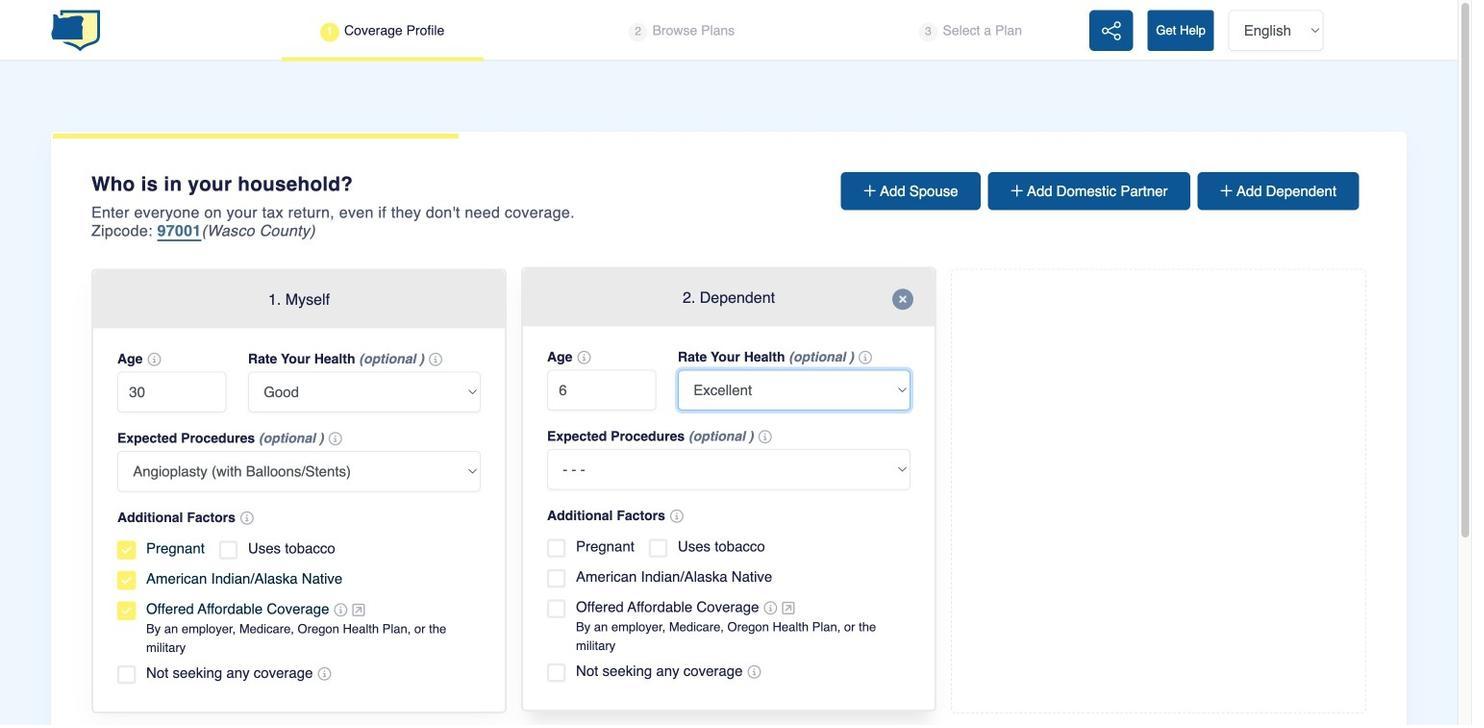 Task type: describe. For each thing, give the bounding box(es) containing it.
external link square image
[[782, 601, 795, 616]]

2 plus image from the left
[[1011, 184, 1027, 198]]

ex. 32 text field for external link square icon
[[547, 370, 656, 411]]

ex. 32 text field for external link square image
[[117, 372, 226, 413]]

external link square image
[[352, 603, 365, 618]]



Task type: locate. For each thing, give the bounding box(es) containing it.
Ex. 32 text field
[[547, 370, 656, 411], [117, 372, 226, 413]]

1 horizontal spatial ex. 32 text field
[[547, 370, 656, 411]]

0 horizontal spatial ex. 32 text field
[[117, 372, 226, 413]]

2 horizontal spatial plus image
[[1221, 184, 1237, 198]]

times circle image
[[893, 289, 914, 310]]

state logo image
[[51, 9, 100, 52]]

1 plus image from the left
[[864, 184, 880, 198]]

plus image
[[864, 184, 880, 198], [1011, 184, 1027, 198], [1221, 184, 1237, 198]]

0 horizontal spatial plus image
[[864, 184, 880, 198]]

1 horizontal spatial plus image
[[1011, 184, 1027, 198]]

3 plus image from the left
[[1221, 184, 1237, 198]]

info circle image
[[577, 351, 591, 365], [759, 431, 772, 444], [329, 433, 342, 446], [670, 510, 684, 523], [240, 512, 254, 525], [764, 602, 778, 615], [334, 604, 348, 617]]

share image
[[1102, 20, 1121, 42]]

info circle image
[[859, 351, 872, 365], [148, 353, 161, 367], [429, 353, 442, 367], [748, 666, 761, 679], [318, 668, 331, 681]]



Task type: vqa. For each thing, say whether or not it's contained in the screenshot.
STATE LOGO on the left
yes



